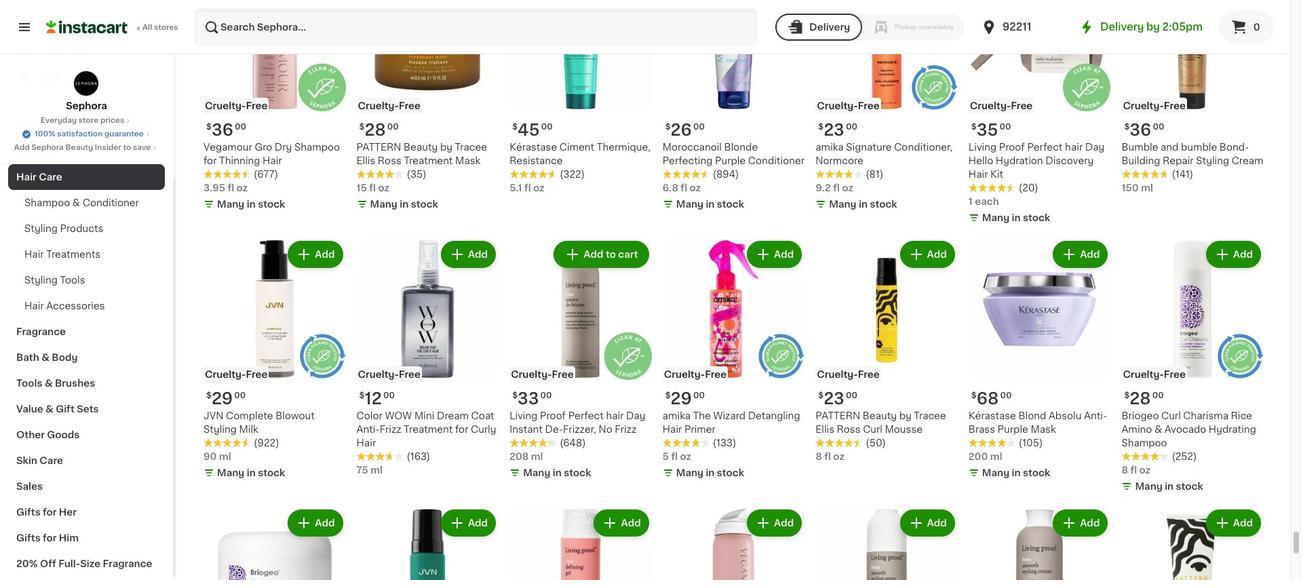Task type: vqa. For each thing, say whether or not it's contained in the screenshot.


Task type: locate. For each thing, give the bounding box(es) containing it.
0 vertical spatial treatment
[[404, 156, 453, 165]]

rice
[[1231, 411, 1253, 421]]

styling down hair treatments
[[24, 276, 58, 285]]

$ up 15 on the top left of page
[[359, 123, 365, 131]]

shampoo down amino
[[1122, 439, 1168, 448]]

vegamour gro dry shampoo for thinning hair
[[204, 142, 340, 165]]

1 horizontal spatial anti-
[[1085, 411, 1108, 421]]

0 horizontal spatial kérastase
[[510, 142, 557, 152]]

0 horizontal spatial $ 28 00
[[359, 122, 399, 138]]

cruelty- up $ 35 00
[[970, 101, 1011, 110]]

$ for kérastase blond absolu anti- brass purple mask
[[972, 392, 977, 400]]

$ 29 00 up jvn
[[206, 391, 246, 407]]

$ 36 00
[[206, 122, 246, 138], [1125, 122, 1165, 138]]

1 vertical spatial care
[[40, 456, 63, 466]]

bumble and bumble bond- building repair styling cream
[[1122, 142, 1264, 165]]

many in stock down (105)
[[983, 468, 1051, 478]]

for down vegamour
[[204, 156, 217, 165]]

0 horizontal spatial 36
[[212, 122, 233, 138]]

0 vertical spatial living
[[969, 142, 997, 152]]

2 $ 36 00 from the left
[[1125, 122, 1165, 138]]

ml for 29
[[219, 452, 231, 462]]

conditioner inside 'shampoo & conditioner' link
[[83, 198, 139, 208]]

sales
[[16, 482, 43, 491]]

fl right the 3.95
[[228, 183, 234, 193]]

0 horizontal spatial to
[[123, 144, 131, 151]]

fragrance
[[16, 327, 66, 337], [103, 559, 152, 569]]

1 vertical spatial kérastase
[[969, 411, 1017, 421]]

stock
[[258, 199, 285, 209], [870, 199, 898, 209], [411, 199, 438, 209], [717, 199, 745, 209], [1023, 213, 1051, 222], [258, 468, 285, 478], [564, 468, 591, 478], [717, 468, 745, 478], [1023, 468, 1051, 478], [1177, 482, 1204, 492]]

hair down hello
[[969, 169, 988, 179]]

2 23 from the top
[[824, 391, 845, 407]]

de-
[[545, 425, 563, 435]]

hair up the no
[[606, 411, 624, 421]]

8 fl oz for 23
[[816, 452, 845, 462]]

living proof perfect hair day hello hydration discovery hair kit
[[969, 142, 1105, 179]]

fl for amika the wizard detangling hair primer
[[671, 452, 678, 462]]

cruelty-free up complete
[[205, 370, 268, 380]]

1 each
[[969, 197, 1000, 206]]

perfect for 33
[[569, 411, 604, 421]]

1 $ 23 00 from the top
[[819, 122, 858, 138]]

ross inside 'pattern beauty by tracee ellis ross  treatment mask'
[[378, 156, 402, 165]]

many down each
[[983, 213, 1010, 222]]

oz right 6.8
[[690, 183, 701, 193]]

0 horizontal spatial frizz
[[380, 425, 402, 435]]

$ 23 00 up normcore at the right of page
[[819, 122, 858, 138]]

charisma
[[1184, 411, 1229, 421]]

00 for amika the wizard detangling hair primer
[[694, 392, 705, 400]]

00 for jvn complete blowout styling milk
[[234, 392, 246, 400]]

0 horizontal spatial delivery
[[810, 22, 851, 32]]

ml right 90
[[219, 452, 231, 462]]

anti- right absolu at the bottom
[[1085, 411, 1108, 421]]

1 $ 29 00 from the left
[[206, 391, 246, 407]]

oz right 5
[[680, 452, 692, 462]]

1 horizontal spatial 29
[[671, 391, 692, 407]]

product group
[[204, 238, 346, 483], [357, 238, 499, 477], [510, 238, 652, 483], [663, 238, 805, 483], [816, 238, 958, 464], [969, 238, 1111, 483], [1122, 238, 1264, 496], [204, 507, 346, 580], [357, 507, 499, 580], [510, 507, 652, 580], [663, 507, 805, 580], [816, 507, 958, 580], [969, 507, 1111, 580], [1122, 507, 1264, 580]]

1 treatment from the top
[[404, 156, 453, 165]]

free up signature
[[858, 101, 880, 110]]

pattern beauty by tracee ellis ross  treatment mask
[[357, 142, 487, 165]]

hair inside the living proof perfect hair day instant de-frizzer, no frizz
[[606, 411, 624, 421]]

stock for (81)
[[870, 199, 898, 209]]

amika for 23
[[816, 142, 844, 152]]

building
[[1122, 156, 1161, 165]]

00 right the 68
[[1001, 392, 1012, 400]]

1 horizontal spatial hair
[[1066, 142, 1083, 152]]

$ inside $ 26 00
[[666, 123, 671, 131]]

goods
[[47, 430, 80, 440]]

day for 35
[[1086, 142, 1105, 152]]

00 inside $ 68 00
[[1001, 392, 1012, 400]]

care for hair care
[[39, 172, 62, 182]]

23 for amika
[[824, 122, 845, 138]]

0 horizontal spatial tracee
[[455, 142, 487, 152]]

1 horizontal spatial amika
[[816, 142, 844, 152]]

2 gifts from the top
[[16, 533, 41, 543]]

tracee inside pattern beauty by tracee ellis ross  curl mousse
[[914, 411, 947, 421]]

amika up normcore at the right of page
[[816, 142, 844, 152]]

1 frizz from the left
[[615, 425, 637, 435]]

0 horizontal spatial proof
[[540, 411, 566, 421]]

in for 8 fl oz
[[1165, 482, 1174, 492]]

1 gifts from the top
[[16, 508, 41, 517]]

kérastase inside kérastase ciment thermique, resistance
[[510, 142, 557, 152]]

stock for (252)
[[1177, 482, 1204, 492]]

0 vertical spatial tracee
[[455, 142, 487, 152]]

$ for amika signature conditioner, normcore
[[819, 123, 824, 131]]

tools
[[60, 276, 85, 285], [16, 379, 42, 388]]

cruelty- up the bumble
[[1123, 101, 1165, 110]]

briogeo curl charisma rice amino & avocado hydrating shampoo
[[1122, 411, 1257, 448]]

treatment inside 'pattern beauty by tracee ellis ross  treatment mask'
[[404, 156, 453, 165]]

cruelty- for amika signature conditioner, normcore
[[817, 101, 858, 110]]

ellis inside pattern beauty by tracee ellis ross  curl mousse
[[816, 425, 835, 435]]

many down the 6.8 fl oz in the right of the page
[[676, 199, 704, 209]]

$ up color
[[359, 392, 365, 400]]

many for 6.8 fl oz
[[676, 199, 704, 209]]

0 horizontal spatial ellis
[[357, 156, 376, 165]]

pattern inside pattern beauty by tracee ellis ross  curl mousse
[[816, 411, 861, 421]]

kérastase for 45
[[510, 142, 557, 152]]

him
[[59, 533, 79, 543]]

pattern right the detangling
[[816, 411, 861, 421]]

1 vertical spatial $ 23 00
[[819, 391, 858, 407]]

cruelty-free for amika signature conditioner, normcore
[[817, 101, 880, 110]]

2 36 from the left
[[1130, 122, 1152, 138]]

stock down the (81)
[[870, 199, 898, 209]]

cruelty-free up the
[[664, 370, 727, 380]]

0 vertical spatial hair
[[1066, 142, 1083, 152]]

kérastase inside kérastase blond absolu anti- brass purple mask
[[969, 411, 1017, 421]]

0 vertical spatial anti-
[[1085, 411, 1108, 421]]

0 horizontal spatial mask
[[455, 156, 481, 165]]

fl for moroccanoil blonde perfecting purple conditioner
[[681, 183, 688, 193]]

kérastase up resistance
[[510, 142, 557, 152]]

free for living proof perfect hair day hello hydration discovery hair kit
[[1011, 101, 1033, 110]]

free
[[246, 101, 268, 110], [858, 101, 880, 110], [399, 101, 421, 110], [1011, 101, 1033, 110], [1165, 101, 1186, 110], [246, 370, 268, 380], [552, 370, 574, 380], [858, 370, 880, 380], [399, 370, 421, 380], [705, 370, 727, 380], [1165, 370, 1186, 380]]

$ for pattern beauty by tracee ellis ross  treatment mask
[[359, 123, 365, 131]]

oz for (81)
[[843, 183, 854, 193]]

day inside living proof perfect hair day hello hydration discovery hair kit
[[1086, 142, 1105, 152]]

stock down (20)
[[1023, 213, 1051, 222]]

0 vertical spatial tools
[[60, 276, 85, 285]]

oz right 5.1
[[533, 183, 545, 193]]

primer
[[685, 425, 716, 435]]

1 horizontal spatial fragrance
[[103, 559, 152, 569]]

2 horizontal spatial shampoo
[[1122, 439, 1168, 448]]

$ inside $ 45 00
[[512, 123, 518, 131]]

fragrance link
[[8, 319, 165, 345]]

proof up "hydration"
[[999, 142, 1025, 152]]

0 vertical spatial fragrance
[[16, 327, 66, 337]]

68
[[977, 391, 999, 407]]

amika left the
[[663, 411, 691, 421]]

$ for pattern beauty by tracee ellis ross  curl mousse
[[819, 392, 824, 400]]

many for 208 ml
[[523, 468, 551, 478]]

cruelty-free for amika the wizard detangling hair primer
[[664, 370, 727, 380]]

coat
[[471, 411, 495, 421]]

$ up hello
[[972, 123, 977, 131]]

1 $ 36 00 from the left
[[206, 122, 246, 138]]

mini
[[415, 411, 435, 421]]

delivery by 2:05pm
[[1101, 22, 1203, 32]]

service type group
[[776, 14, 965, 41]]

day for 33
[[626, 411, 646, 421]]

cruelty-free for living proof perfect hair day instant de-frizzer, no frizz
[[511, 370, 574, 380]]

hair inside living proof perfect hair day hello hydration discovery hair kit
[[969, 169, 988, 179]]

ross inside pattern beauty by tracee ellis ross  curl mousse
[[837, 425, 861, 435]]

0 vertical spatial by
[[1147, 22, 1160, 32]]

color
[[357, 411, 383, 421]]

2 treatment from the top
[[404, 425, 453, 435]]

$ 68 00
[[972, 391, 1012, 407]]

1 horizontal spatial mask
[[1031, 425, 1056, 435]]

0 horizontal spatial purple
[[715, 156, 746, 165]]

many in stock for 15 fl oz
[[370, 199, 438, 209]]

1 horizontal spatial day
[[1086, 142, 1105, 152]]

resistance
[[510, 156, 563, 165]]

oz for (677)
[[237, 183, 248, 193]]

1 vertical spatial treatment
[[404, 425, 453, 435]]

1 horizontal spatial conditioner
[[748, 156, 805, 165]]

stock for (105)
[[1023, 468, 1051, 478]]

cruelty-free for pattern beauty by tracee ellis ross  curl mousse
[[817, 370, 880, 380]]

beauty down satisfaction in the top of the page
[[65, 144, 93, 151]]

perfecting
[[663, 156, 713, 165]]

1 vertical spatial fragrance
[[103, 559, 152, 569]]

cruelty-free up vegamour
[[205, 101, 268, 110]]

cruelty-free for color wow mini dream coat anti-frizz treatment for curly hair
[[358, 370, 421, 380]]

pattern beauty by tracee ellis ross  curl mousse
[[816, 411, 947, 435]]

save
[[133, 144, 151, 151]]

product group containing 33
[[510, 238, 652, 483]]

conditioner up styling products link
[[83, 198, 139, 208]]

in for 3.95 fl oz
[[247, 199, 256, 209]]

1 horizontal spatial 8 fl oz
[[1122, 466, 1151, 475]]

hair inside color wow mini dream coat anti-frizz treatment for curly hair
[[357, 439, 376, 448]]

$ up vegamour
[[206, 123, 212, 131]]

anti- down color
[[357, 425, 380, 435]]

$ inside $ 68 00
[[972, 392, 977, 400]]

cruelty- for living proof perfect hair day instant de-frizzer, no frizz
[[511, 370, 552, 380]]

1 vertical spatial $ 28 00
[[1125, 391, 1164, 407]]

0 vertical spatial 23
[[824, 122, 845, 138]]

$ up brass
[[972, 392, 977, 400]]

1 vertical spatial 8 fl oz
[[1122, 466, 1151, 475]]

23 inside product group
[[824, 391, 845, 407]]

$ inside $ 12 00
[[359, 392, 365, 400]]

1 horizontal spatial 28
[[1130, 391, 1152, 407]]

sephora logo image
[[74, 71, 99, 96]]

curl inside pattern beauty by tracee ellis ross  curl mousse
[[863, 425, 883, 435]]

cruelty-free for living proof perfect hair day hello hydration discovery hair kit
[[970, 101, 1033, 110]]

ross left mousse
[[837, 425, 861, 435]]

0 vertical spatial shampoo
[[294, 142, 340, 152]]

1 horizontal spatial shampoo
[[294, 142, 340, 152]]

many in stock down the (81)
[[830, 199, 898, 209]]

00 right 26
[[694, 123, 705, 131]]

delivery
[[1101, 22, 1145, 32], [810, 22, 851, 32]]

$ for jvn complete blowout styling milk
[[206, 392, 212, 400]]

free up complete
[[246, 370, 268, 380]]

fl for briogeo curl charisma rice amino & avocado hydrating shampoo
[[1131, 466, 1138, 475]]

ml for 12
[[371, 466, 383, 475]]

cruelty- up $ 12 00
[[358, 370, 399, 380]]

1 vertical spatial tools
[[16, 379, 42, 388]]

ellis inside 'pattern beauty by tracee ellis ross  treatment mask'
[[357, 156, 376, 165]]

fl down amino
[[1131, 466, 1138, 475]]

perfect inside the living proof perfect hair day instant de-frizzer, no frizz
[[569, 411, 604, 421]]

1 horizontal spatial pattern
[[816, 411, 861, 421]]

00 for living proof perfect hair day hello hydration discovery hair kit
[[1000, 123, 1012, 131]]

wow
[[385, 411, 412, 421]]

00 inside $ 33 00
[[541, 392, 552, 400]]

many in stock for 90 ml
[[217, 468, 285, 478]]

shampoo & conditioner link
[[8, 190, 165, 216]]

free up the gro
[[246, 101, 268, 110]]

in down (105)
[[1012, 468, 1021, 478]]

1 horizontal spatial delivery
[[1101, 22, 1145, 32]]

styling inside styling products link
[[24, 224, 58, 233]]

beauty up (50)
[[863, 411, 897, 421]]

1 horizontal spatial 36
[[1130, 122, 1152, 138]]

$ for moroccanoil blonde perfecting purple conditioner
[[666, 123, 671, 131]]

$ up pattern beauty by tracee ellis ross  curl mousse
[[819, 392, 824, 400]]

5 fl oz
[[663, 452, 692, 462]]

other
[[16, 430, 45, 440]]

many in stock down (922)
[[217, 468, 285, 478]]

free for vegamour gro dry shampoo for thinning hair
[[246, 101, 268, 110]]

hair inside amika the wizard detangling hair primer
[[663, 425, 682, 435]]

in down (894) on the right of page
[[706, 199, 715, 209]]

1 horizontal spatial $ 29 00
[[666, 391, 705, 407]]

mask inside kérastase blond absolu anti- brass purple mask
[[1031, 425, 1056, 435]]

$ up resistance
[[512, 123, 518, 131]]

None search field
[[194, 8, 758, 46]]

proof inside living proof perfect hair day hello hydration discovery hair kit
[[999, 142, 1025, 152]]

cruelty- up jvn
[[205, 370, 246, 380]]

23 up pattern beauty by tracee ellis ross  curl mousse
[[824, 391, 845, 407]]

kérastase up brass
[[969, 411, 1017, 421]]

0 vertical spatial ross
[[378, 156, 402, 165]]

0 vertical spatial mask
[[455, 156, 481, 165]]

many down 3.95 fl oz
[[217, 199, 245, 209]]

1 horizontal spatial ellis
[[816, 425, 835, 435]]

(133)
[[713, 439, 737, 448]]

shampoo right dry
[[294, 142, 340, 152]]

$ 35 00
[[972, 122, 1012, 138]]

28 up 'pattern beauty by tracee ellis ross  treatment mask'
[[365, 122, 386, 138]]

0 horizontal spatial conditioner
[[83, 198, 139, 208]]

stock for (677)
[[258, 199, 285, 209]]

$ 29 00 for amika
[[666, 391, 705, 407]]

styling tools
[[24, 276, 85, 285]]

shampoo & conditioner
[[24, 198, 139, 208]]

living inside living proof perfect hair day hello hydration discovery hair kit
[[969, 142, 997, 152]]

$ inside $ 33 00
[[512, 392, 518, 400]]

1 vertical spatial day
[[626, 411, 646, 421]]

living up hello
[[969, 142, 997, 152]]

many in stock for 1 each
[[983, 213, 1051, 222]]

29 for amika
[[671, 391, 692, 407]]

proof inside the living proof perfect hair day instant de-frizzer, no frizz
[[540, 411, 566, 421]]

styling inside the bumble and bumble bond- building repair styling cream
[[1197, 156, 1230, 165]]

0 horizontal spatial living
[[510, 411, 538, 421]]

delivery inside button
[[810, 22, 851, 32]]

pattern inside 'pattern beauty by tracee ellis ross  treatment mask'
[[357, 142, 401, 152]]

many down 90 ml
[[217, 468, 245, 478]]

oz for (35)
[[378, 183, 390, 193]]

& right amino
[[1155, 425, 1163, 435]]

many for 5 fl oz
[[676, 468, 704, 478]]

1 vertical spatial conditioner
[[83, 198, 139, 208]]

bath
[[16, 353, 39, 362]]

1 vertical spatial anti-
[[357, 425, 380, 435]]

0 horizontal spatial sephora
[[31, 144, 64, 151]]

1 vertical spatial tracee
[[914, 411, 947, 421]]

1 vertical spatial to
[[606, 250, 616, 259]]

ml for 36
[[1142, 183, 1154, 193]]

$ up moroccanoil
[[666, 123, 671, 131]]

care inside hair care link
[[39, 172, 62, 182]]

hair down color
[[357, 439, 376, 448]]

36 up vegamour
[[212, 122, 233, 138]]

1 vertical spatial proof
[[540, 411, 566, 421]]

many in stock down (648)
[[523, 468, 591, 478]]

in down 3.95 fl oz
[[247, 199, 256, 209]]

36 for bumble
[[1130, 122, 1152, 138]]

all stores
[[143, 24, 178, 31]]

26
[[671, 122, 692, 138]]

lists
[[38, 73, 61, 82]]

cruelty-free up briogeo
[[1123, 370, 1186, 380]]

1 horizontal spatial ross
[[837, 425, 861, 435]]

0 vertical spatial conditioner
[[748, 156, 805, 165]]

gifts for gifts for him
[[16, 533, 41, 543]]

00 inside $ 26 00
[[694, 123, 705, 131]]

1 horizontal spatial proof
[[999, 142, 1025, 152]]

00 inside $ 35 00
[[1000, 123, 1012, 131]]

1 vertical spatial ellis
[[816, 425, 835, 435]]

0 horizontal spatial pattern
[[357, 142, 401, 152]]

1 vertical spatial shampoo
[[24, 198, 70, 208]]

28
[[365, 122, 386, 138], [1130, 391, 1152, 407]]

tracee for 28
[[455, 142, 487, 152]]

1 vertical spatial by
[[440, 142, 453, 152]]

cruelty- up the
[[664, 370, 705, 380]]

fl for pattern beauty by tracee ellis ross  curl mousse
[[825, 452, 831, 462]]

ellis
[[357, 156, 376, 165], [816, 425, 835, 435]]

$ for vegamour gro dry shampoo for thinning hair
[[206, 123, 212, 131]]

1 vertical spatial gifts
[[16, 533, 41, 543]]

product group containing 68
[[969, 238, 1111, 483]]

cruelty- up pattern beauty by tracee ellis ross  curl mousse
[[817, 370, 858, 380]]

purple inside kérastase blond absolu anti- brass purple mask
[[998, 425, 1029, 435]]

0 vertical spatial day
[[1086, 142, 1105, 152]]

in
[[247, 199, 256, 209], [859, 199, 868, 209], [400, 199, 409, 209], [706, 199, 715, 209], [1012, 213, 1021, 222], [247, 468, 256, 478], [553, 468, 562, 478], [706, 468, 715, 478], [1012, 468, 1021, 478], [1165, 482, 1174, 492]]

hair
[[1066, 142, 1083, 152], [606, 411, 624, 421]]

8 for 23
[[816, 452, 822, 462]]

pattern
[[357, 142, 401, 152], [816, 411, 861, 421]]

00 for color wow mini dream coat anti-frizz treatment for curly hair
[[383, 392, 395, 400]]

many for 9.2 fl oz
[[830, 199, 857, 209]]

150
[[1122, 183, 1139, 193]]

many for 15 fl oz
[[370, 199, 398, 209]]

cruelty- for bumble and bumble bond- building repair styling cream
[[1123, 101, 1165, 110]]

beauty up (35)
[[404, 142, 438, 152]]

skin care
[[16, 456, 63, 466]]

0 horizontal spatial anti-
[[357, 425, 380, 435]]

cruelty-free for jvn complete blowout styling milk
[[205, 370, 268, 380]]

0 vertical spatial gifts
[[16, 508, 41, 517]]

stock for (35)
[[411, 199, 438, 209]]

00 for pattern beauty by tracee ellis ross  curl mousse
[[846, 392, 858, 400]]

many in stock down (133)
[[676, 468, 745, 478]]

by inside pattern beauty by tracee ellis ross  curl mousse
[[900, 411, 912, 421]]

00 up vegamour
[[235, 123, 246, 131]]

oz down amino
[[1140, 466, 1151, 475]]

stock down (133)
[[717, 468, 745, 478]]

$ 28 00 up briogeo
[[1125, 391, 1164, 407]]

amika inside amika signature conditioner, normcore
[[816, 142, 844, 152]]

1 vertical spatial 28
[[1130, 391, 1152, 407]]

00 right 33
[[541, 392, 552, 400]]

free up charisma
[[1165, 370, 1186, 380]]

$
[[206, 123, 212, 131], [512, 123, 518, 131], [819, 123, 824, 131], [359, 123, 365, 131], [666, 123, 671, 131], [972, 123, 977, 131], [1125, 123, 1130, 131], [206, 392, 212, 400], [512, 392, 518, 400], [819, 392, 824, 400], [359, 392, 365, 400], [666, 392, 671, 400], [972, 392, 977, 400], [1125, 392, 1130, 400]]

1 vertical spatial amika
[[663, 411, 691, 421]]

00 inside $ 12 00
[[383, 392, 395, 400]]

0
[[1254, 22, 1261, 32]]

perfect inside living proof perfect hair day hello hydration discovery hair kit
[[1028, 142, 1063, 152]]

00 for kérastase blond absolu anti- brass purple mask
[[1001, 392, 1012, 400]]

size
[[80, 559, 101, 569]]

anti-
[[1085, 411, 1108, 421], [357, 425, 380, 435]]

cruelty-free
[[205, 101, 268, 110], [817, 101, 880, 110], [358, 101, 421, 110], [970, 101, 1033, 110], [1123, 101, 1186, 110], [205, 370, 268, 380], [511, 370, 574, 380], [817, 370, 880, 380], [358, 370, 421, 380], [664, 370, 727, 380], [1123, 370, 1186, 380]]

products
[[60, 224, 103, 233]]

ross for 28
[[378, 156, 402, 165]]

mousse
[[885, 425, 923, 435]]

(81)
[[866, 169, 884, 179]]

fragrance right 'size'
[[103, 559, 152, 569]]

shampoo
[[294, 142, 340, 152], [24, 198, 70, 208], [1122, 439, 1168, 448]]

cruelty-free up 'pattern beauty by tracee ellis ross  treatment mask'
[[358, 101, 421, 110]]

curl
[[1162, 411, 1181, 421], [863, 425, 883, 435]]

cruelty- for pattern beauty by tracee ellis ross  treatment mask
[[358, 101, 399, 110]]

1 horizontal spatial tracee
[[914, 411, 947, 421]]

fl for vegamour gro dry shampoo for thinning hair
[[228, 183, 234, 193]]

ciment
[[560, 142, 595, 152]]

0 vertical spatial to
[[123, 144, 131, 151]]

1 vertical spatial sephora
[[31, 144, 64, 151]]

shampoo inside the briogeo curl charisma rice amino & avocado hydrating shampoo
[[1122, 439, 1168, 448]]

kérastase
[[510, 142, 557, 152], [969, 411, 1017, 421]]

1 vertical spatial purple
[[998, 425, 1029, 435]]

hair up (677)
[[263, 156, 282, 165]]

23 up normcore at the right of page
[[824, 122, 845, 138]]

2 frizz from the left
[[380, 425, 402, 435]]

free up $ 35 00
[[1011, 101, 1033, 110]]

1 vertical spatial mask
[[1031, 425, 1056, 435]]

ml right "150"
[[1142, 183, 1154, 193]]

frizz down wow
[[380, 425, 402, 435]]

1 horizontal spatial curl
[[1162, 411, 1181, 421]]

free for amika the wizard detangling hair primer
[[705, 370, 727, 380]]

8 fl oz down amino
[[1122, 466, 1151, 475]]

3.95
[[204, 183, 225, 193]]

2:05pm
[[1163, 22, 1203, 32]]

0 vertical spatial care
[[39, 172, 62, 182]]

many in stock down (20)
[[983, 213, 1051, 222]]

value & gift sets
[[16, 404, 99, 414]]

thermique,
[[597, 142, 651, 152]]

add
[[14, 144, 30, 151], [315, 250, 335, 259], [468, 250, 488, 259], [584, 250, 604, 259], [774, 250, 794, 259], [927, 250, 947, 259], [1081, 250, 1100, 259], [1234, 250, 1254, 259], [315, 519, 335, 528], [468, 519, 488, 528], [621, 519, 641, 528], [774, 519, 794, 528], [927, 519, 947, 528], [1081, 519, 1100, 528], [1234, 519, 1254, 528]]

28 for briogeo
[[1130, 391, 1152, 407]]

frizz right the no
[[615, 425, 637, 435]]

tracee for 23
[[914, 411, 947, 421]]

in for 6.8 fl oz
[[706, 199, 715, 209]]

1 vertical spatial 8
[[1122, 466, 1129, 475]]

0 horizontal spatial 28
[[365, 122, 386, 138]]

1 29 from the left
[[212, 391, 233, 407]]

(50)
[[866, 439, 886, 448]]

many in stock down the 6.8 fl oz in the right of the page
[[676, 199, 745, 209]]

blonde
[[725, 142, 758, 152]]

tracee
[[455, 142, 487, 152], [914, 411, 947, 421]]

0 horizontal spatial tools
[[16, 379, 42, 388]]

brass
[[969, 425, 996, 435]]

many down 5 fl oz
[[676, 468, 704, 478]]

buy
[[38, 45, 57, 55]]

0 horizontal spatial curl
[[863, 425, 883, 435]]

perfect
[[1028, 142, 1063, 152], [569, 411, 604, 421]]

1 horizontal spatial by
[[900, 411, 912, 421]]

for inside vegamour gro dry shampoo for thinning hair
[[204, 156, 217, 165]]

1 horizontal spatial tools
[[60, 276, 85, 285]]

styling down jvn
[[204, 425, 237, 435]]

stock down (922)
[[258, 468, 285, 478]]

tracee inside 'pattern beauty by tracee ellis ross  treatment mask'
[[455, 142, 487, 152]]

styling inside jvn complete blowout styling milk
[[204, 425, 237, 435]]

0 horizontal spatial day
[[626, 411, 646, 421]]

fl
[[228, 183, 234, 193], [525, 183, 531, 193], [834, 183, 840, 193], [369, 183, 376, 193], [681, 183, 688, 193], [825, 452, 831, 462], [671, 452, 678, 462], [1131, 466, 1138, 475]]

to inside "add sephora beauty insider to save" link
[[123, 144, 131, 151]]

00 for bumble and bumble bond- building repair styling cream
[[1153, 123, 1165, 131]]

00 right the 35
[[1000, 123, 1012, 131]]

care inside skin care link
[[40, 456, 63, 466]]

instant
[[510, 425, 543, 435]]

fl for kérastase ciment thermique, resistance
[[525, 183, 531, 193]]

$ for color wow mini dream coat anti-frizz treatment for curly hair
[[359, 392, 365, 400]]

& for value
[[46, 404, 53, 414]]

2 vertical spatial by
[[900, 411, 912, 421]]

conditioner down blonde
[[748, 156, 805, 165]]

1 36 from the left
[[212, 122, 233, 138]]

0 horizontal spatial perfect
[[569, 411, 604, 421]]

1 horizontal spatial to
[[606, 250, 616, 259]]

$ 23 00
[[819, 122, 858, 138], [819, 391, 858, 407]]

00 for moroccanoil blonde perfecting purple conditioner
[[694, 123, 705, 131]]

free for briogeo curl charisma rice amino & avocado hydrating shampoo
[[1165, 370, 1186, 380]]

2 vertical spatial shampoo
[[1122, 439, 1168, 448]]

1 horizontal spatial $ 28 00
[[1125, 391, 1164, 407]]

living inside the living proof perfect hair day instant de-frizzer, no frizz
[[510, 411, 538, 421]]

1 vertical spatial living
[[510, 411, 538, 421]]

3.95 fl oz
[[204, 183, 248, 193]]

2 29 from the left
[[671, 391, 692, 407]]

$ inside $ 35 00
[[972, 123, 977, 131]]

thinning
[[219, 156, 260, 165]]

hair up 5 fl oz
[[663, 425, 682, 435]]

by inside 'pattern beauty by tracee ellis ross  treatment mask'
[[440, 142, 453, 152]]

cruelty- for briogeo curl charisma rice amino & avocado hydrating shampoo
[[1123, 370, 1165, 380]]

$ up normcore at the right of page
[[819, 123, 824, 131]]

0 horizontal spatial shampoo
[[24, 198, 70, 208]]

$ for living proof perfect hair day instant de-frizzer, no frizz
[[512, 392, 518, 400]]

0 vertical spatial kérastase
[[510, 142, 557, 152]]

1 horizontal spatial purple
[[998, 425, 1029, 435]]

oz for (322)
[[533, 183, 545, 193]]

wizard
[[714, 411, 746, 421]]

$ for living proof perfect hair day hello hydration discovery hair kit
[[972, 123, 977, 131]]

2 $ 23 00 from the top
[[819, 391, 858, 407]]

00
[[235, 123, 246, 131], [541, 123, 553, 131], [846, 123, 858, 131], [387, 123, 399, 131], [694, 123, 705, 131], [1000, 123, 1012, 131], [1153, 123, 1165, 131], [234, 392, 246, 400], [541, 392, 552, 400], [846, 392, 858, 400], [383, 392, 395, 400], [694, 392, 705, 400], [1001, 392, 1012, 400], [1153, 392, 1164, 400]]

1 vertical spatial perfect
[[569, 411, 604, 421]]

00 inside $ 45 00
[[541, 123, 553, 131]]

hair inside living proof perfect hair day hello hydration discovery hair kit
[[1066, 142, 1083, 152]]

0 horizontal spatial by
[[440, 142, 453, 152]]

value & gift sets link
[[8, 396, 165, 422]]

amika inside amika the wizard detangling hair primer
[[663, 411, 691, 421]]

1 23 from the top
[[824, 122, 845, 138]]

day inside the living proof perfect hair day instant de-frizzer, no frizz
[[626, 411, 646, 421]]

28 for pattern
[[365, 122, 386, 138]]

1 vertical spatial ross
[[837, 425, 861, 435]]

0 vertical spatial 8 fl oz
[[816, 452, 845, 462]]

in down (133)
[[706, 468, 715, 478]]

0 vertical spatial ellis
[[357, 156, 376, 165]]

2 $ 29 00 from the left
[[666, 391, 705, 407]]



Task type: describe. For each thing, give the bounding box(es) containing it.
kit
[[991, 169, 1004, 179]]

for inside color wow mini dream coat anti-frizz treatment for curly hair
[[455, 425, 469, 435]]

1
[[969, 197, 973, 206]]

00 for amika signature conditioner, normcore
[[846, 123, 858, 131]]

0 button
[[1220, 11, 1275, 43]]

fl for pattern beauty by tracee ellis ross  treatment mask
[[369, 183, 376, 193]]

free for amika signature conditioner, normcore
[[858, 101, 880, 110]]

insider
[[95, 144, 121, 151]]

proof for 33
[[540, 411, 566, 421]]

(894)
[[713, 169, 739, 179]]

$ 23 00 for pattern
[[819, 391, 858, 407]]

gifts for him link
[[8, 525, 165, 551]]

tools inside styling tools link
[[60, 276, 85, 285]]

product group containing 12
[[357, 238, 499, 477]]

5.1
[[510, 183, 522, 193]]

8 for 28
[[1122, 466, 1129, 475]]

hair up styling tools
[[24, 250, 44, 259]]

29 for jvn
[[212, 391, 233, 407]]

delivery button
[[776, 14, 863, 41]]

vegamour
[[204, 142, 252, 152]]

other goods link
[[8, 422, 165, 448]]

amino
[[1122, 425, 1153, 435]]

off
[[40, 559, 56, 569]]

15 fl oz
[[357, 183, 390, 193]]

hair care link
[[8, 164, 165, 190]]

skin
[[16, 456, 37, 466]]

gifts for him
[[16, 533, 79, 543]]

hair treatments
[[24, 250, 101, 259]]

many in stock for 3.95 fl oz
[[217, 199, 285, 209]]

ellis for 23
[[816, 425, 835, 435]]

$ 28 00 for pattern
[[359, 122, 399, 138]]

add to cart button
[[555, 242, 648, 267]]

free for pattern beauty by tracee ellis ross  curl mousse
[[858, 370, 880, 380]]

36 for vegamour
[[212, 122, 233, 138]]

anti- inside color wow mini dream coat anti-frizz treatment for curly hair
[[357, 425, 380, 435]]

tools & brushes
[[16, 379, 95, 388]]

accessories
[[46, 301, 105, 311]]

00 for vegamour gro dry shampoo for thinning hair
[[235, 123, 246, 131]]

(105)
[[1019, 439, 1043, 448]]

signature
[[846, 142, 892, 152]]

free for bumble and bumble bond- building repair styling cream
[[1165, 101, 1186, 110]]

tools & brushes link
[[8, 371, 165, 396]]

2 horizontal spatial by
[[1147, 22, 1160, 32]]

00 for living proof perfect hair day instant de-frizzer, no frizz
[[541, 392, 552, 400]]

beauty inside 'pattern beauty by tracee ellis ross  treatment mask'
[[404, 142, 438, 152]]

delivery for delivery
[[810, 22, 851, 32]]

free for living proof perfect hair day instant de-frizzer, no frizz
[[552, 370, 574, 380]]

cruelty- for color wow mini dream coat anti-frizz treatment for curly hair
[[358, 370, 399, 380]]

& for tools
[[45, 379, 53, 388]]

blowout
[[276, 411, 315, 421]]

instacart logo image
[[46, 19, 128, 35]]

shampoo inside vegamour gro dry shampoo for thinning hair
[[294, 142, 340, 152]]

100%
[[35, 130, 55, 138]]

proof for 35
[[999, 142, 1025, 152]]

hair for 35
[[1066, 142, 1083, 152]]

92211 button
[[981, 8, 1063, 46]]

& for shampoo
[[72, 198, 80, 208]]

product group containing 28
[[1122, 238, 1264, 496]]

stock for (20)
[[1023, 213, 1051, 222]]

(20)
[[1019, 183, 1039, 193]]

75
[[357, 466, 368, 475]]

& inside the briogeo curl charisma rice amino & avocado hydrating shampoo
[[1155, 425, 1163, 435]]

prices
[[100, 117, 124, 124]]

styling inside styling tools link
[[24, 276, 58, 285]]

00 for pattern beauty by tracee ellis ross  treatment mask
[[387, 123, 399, 131]]

briogeo
[[1122, 411, 1159, 421]]

treatment inside color wow mini dream coat anti-frizz treatment for curly hair
[[404, 425, 453, 435]]

living proof perfect hair day instant de-frizzer, no frizz
[[510, 411, 646, 435]]

5.1 fl oz
[[510, 183, 545, 193]]

(141)
[[1172, 169, 1194, 179]]

$ 45 00
[[512, 122, 553, 138]]

(922)
[[254, 439, 279, 448]]

100% satisfaction guarantee button
[[21, 126, 152, 140]]

stock for (133)
[[717, 468, 745, 478]]

anti- inside kérastase blond absolu anti- brass purple mask
[[1085, 411, 1108, 421]]

6.8
[[663, 183, 679, 193]]

store
[[79, 117, 99, 124]]

normcore
[[816, 156, 864, 165]]

in for 5 fl oz
[[706, 468, 715, 478]]

many in stock for 9.2 fl oz
[[830, 199, 898, 209]]

gifts for gifts for her
[[16, 508, 41, 517]]

pattern for 28
[[357, 142, 401, 152]]

00 for kérastase ciment thermique, resistance
[[541, 123, 553, 131]]

$ 23 00 for amika
[[819, 122, 858, 138]]

gift
[[56, 404, 75, 414]]

treatments
[[46, 250, 101, 259]]

& for bath
[[42, 353, 49, 362]]

hair down makeup
[[16, 172, 37, 182]]

cruelty-free for vegamour gro dry shampoo for thinning hair
[[205, 101, 268, 110]]

hydrating
[[1209, 425, 1257, 435]]

200
[[969, 452, 988, 462]]

lists link
[[8, 64, 165, 91]]

purple inside moroccanoil blonde perfecting purple conditioner
[[715, 156, 746, 165]]

jvn
[[204, 411, 224, 421]]

holiday
[[16, 121, 54, 130]]

$ for kérastase ciment thermique, resistance
[[512, 123, 518, 131]]

8 fl oz for 28
[[1122, 466, 1151, 475]]

(35)
[[407, 169, 427, 179]]

styling products
[[24, 224, 103, 233]]

gifts for her link
[[8, 500, 165, 525]]

cruelty- for amika the wizard detangling hair primer
[[664, 370, 705, 380]]

0 horizontal spatial fragrance
[[16, 327, 66, 337]]

many for 200 ml
[[983, 468, 1010, 478]]

ellis for 28
[[357, 156, 376, 165]]

$ 36 00 for bumble
[[1125, 122, 1165, 138]]

many in stock for 200 ml
[[983, 468, 1051, 478]]

delivery for delivery by 2:05pm
[[1101, 22, 1145, 32]]

hair accessories link
[[8, 293, 165, 319]]

all stores link
[[46, 8, 179, 46]]

to inside add to cart button
[[606, 250, 616, 259]]

Search field
[[195, 10, 757, 45]]

oz for (133)
[[680, 452, 692, 462]]

conditioner inside moroccanoil blonde perfecting purple conditioner
[[748, 156, 805, 165]]

ross for 23
[[837, 425, 861, 435]]

add to cart
[[584, 250, 638, 259]]

75 ml
[[357, 466, 383, 475]]

12
[[365, 391, 382, 407]]

amika the wizard detangling hair primer
[[663, 411, 801, 435]]

45
[[518, 122, 540, 138]]

frizz inside color wow mini dream coat anti-frizz treatment for curly hair
[[380, 425, 402, 435]]

buy it again link
[[8, 37, 165, 64]]

$ for briogeo curl charisma rice amino & avocado hydrating shampoo
[[1125, 392, 1130, 400]]

208
[[510, 452, 529, 462]]

cruelty-free for bumble and bumble bond- building repair styling cream
[[1123, 101, 1186, 110]]

blond
[[1019, 411, 1047, 421]]

other goods
[[16, 430, 80, 440]]

0 vertical spatial sephora
[[66, 101, 107, 111]]

pattern for 23
[[816, 411, 861, 421]]

for left him
[[43, 533, 57, 543]]

in for 200 ml
[[1012, 468, 1021, 478]]

no
[[599, 425, 613, 435]]

beauty up save
[[119, 121, 154, 130]]

curl inside the briogeo curl charisma rice amino & avocado hydrating shampoo
[[1162, 411, 1181, 421]]

add inside button
[[584, 250, 604, 259]]

fragrance inside "link"
[[103, 559, 152, 569]]

bath & body
[[16, 353, 78, 362]]

styling tools link
[[8, 267, 165, 293]]

ml for 68
[[991, 452, 1003, 462]]

$ 29 00 for jvn
[[206, 391, 246, 407]]

hair accessories
[[24, 301, 105, 311]]

care for skin care
[[40, 456, 63, 466]]

holiday party ready beauty
[[16, 121, 154, 130]]

makeup link
[[8, 138, 165, 164]]

oz for (252)
[[1140, 466, 1151, 475]]

beauty inside pattern beauty by tracee ellis ross  curl mousse
[[863, 411, 897, 421]]

body
[[52, 353, 78, 362]]

add sephora beauty insider to save
[[14, 144, 151, 151]]

many for 3.95 fl oz
[[217, 199, 245, 209]]

for left her
[[43, 508, 57, 517]]

ml for 33
[[531, 452, 543, 462]]

the
[[693, 411, 711, 421]]

tools inside tools & brushes link
[[16, 379, 42, 388]]

$ 28 00 for briogeo
[[1125, 391, 1164, 407]]

fl for amika signature conditioner, normcore
[[834, 183, 840, 193]]

in for 1 each
[[1012, 213, 1021, 222]]

bath & body link
[[8, 345, 165, 371]]

hair treatments link
[[8, 242, 165, 267]]

frizz inside the living proof perfect hair day instant de-frizzer, no frizz
[[615, 425, 637, 435]]

product group containing 23
[[816, 238, 958, 464]]

(163)
[[407, 452, 430, 462]]

mask inside 'pattern beauty by tracee ellis ross  treatment mask'
[[455, 156, 481, 165]]

bumble
[[1122, 142, 1159, 152]]

many in stock for 5 fl oz
[[676, 468, 745, 478]]

kérastase ciment thermique, resistance
[[510, 142, 651, 165]]

$ for bumble and bumble bond- building repair styling cream
[[1125, 123, 1130, 131]]

cream
[[1232, 156, 1264, 165]]

living for 35
[[969, 142, 997, 152]]

cruelty-free for pattern beauty by tracee ellis ross  treatment mask
[[358, 101, 421, 110]]

discovery
[[1046, 156, 1094, 165]]

free for pattern beauty by tracee ellis ross  treatment mask
[[399, 101, 421, 110]]

detangling
[[748, 411, 801, 421]]

oz for (50)
[[834, 452, 845, 462]]

many in stock for 208 ml
[[523, 468, 591, 478]]

hair inside vegamour gro dry shampoo for thinning hair
[[263, 156, 282, 165]]

kérastase for 68
[[969, 411, 1017, 421]]

bond-
[[1220, 142, 1250, 152]]

everyday store prices link
[[41, 115, 133, 126]]

and
[[1161, 142, 1179, 152]]

hair down styling tools
[[24, 301, 44, 311]]

jvn complete blowout styling milk
[[204, 411, 315, 435]]

moroccanoil
[[663, 142, 722, 152]]



